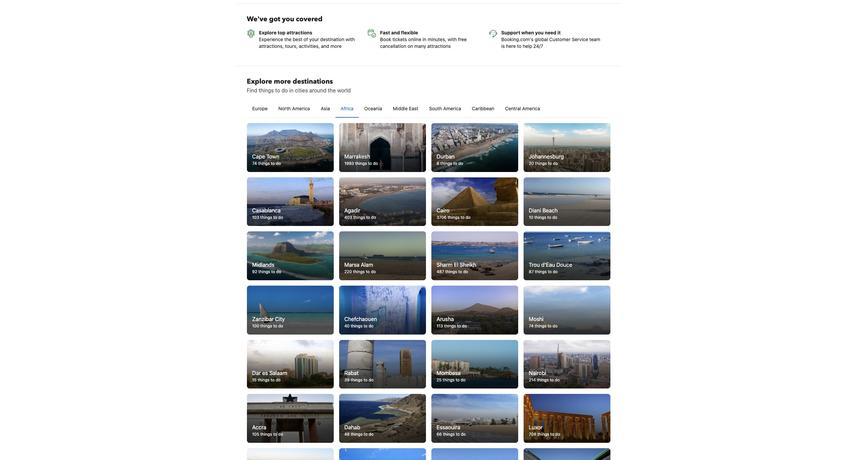 Task type: locate. For each thing, give the bounding box(es) containing it.
and up tickets
[[391, 30, 400, 36]]

to inside support when you need it booking.com's global customer service team is here to help 24/7
[[517, 43, 522, 49]]

do inside marrakesh 1993 things to do
[[373, 161, 378, 166]]

minutes,
[[428, 37, 446, 42]]

chefchaouen 40 things to do
[[345, 317, 377, 329]]

cities
[[295, 88, 308, 94]]

things inside the midlands 92 things to do
[[258, 270, 270, 275]]

1 horizontal spatial the
[[328, 88, 336, 94]]

things down mombasa on the right bottom of the page
[[443, 378, 455, 383]]

durban 8 things to do
[[437, 154, 463, 166]]

do inside explore more destinations find things to do in cities around the world
[[282, 88, 288, 94]]

accra
[[252, 425, 266, 431]]

america right central on the top of page
[[522, 106, 540, 112]]

tickets
[[393, 37, 407, 42]]

do inside moshi 74 things to do
[[553, 324, 558, 329]]

essaouira 66 things to do
[[437, 425, 466, 438]]

74 inside moshi 74 things to do
[[529, 324, 534, 329]]

to inside explore more destinations find things to do in cities around the world
[[275, 88, 280, 94]]

in inside explore more destinations find things to do in cities around the world
[[289, 88, 294, 94]]

with right destination
[[346, 37, 355, 42]]

johannesburg image
[[524, 123, 611, 172]]

rabat
[[345, 371, 359, 377]]

things inside dar es salaam 15 things to do
[[258, 378, 270, 383]]

0 vertical spatial 74
[[252, 161, 257, 166]]

things inside diani beach 10 things to do
[[535, 215, 546, 220]]

0 horizontal spatial america
[[292, 106, 310, 112]]

0 horizontal spatial 74
[[252, 161, 257, 166]]

things down 'agadir'
[[353, 215, 365, 220]]

to inside agadir 403 things to do
[[366, 215, 370, 220]]

1 horizontal spatial 74
[[529, 324, 534, 329]]

things right find
[[259, 88, 274, 94]]

things down midlands
[[258, 270, 270, 275]]

asia
[[321, 106, 330, 112]]

1 america from the left
[[292, 106, 310, 112]]

america for north america
[[292, 106, 310, 112]]

things down moshi
[[535, 324, 547, 329]]

salaam
[[269, 371, 287, 377]]

cape town 74 things to do
[[252, 154, 281, 166]]

1 horizontal spatial america
[[443, 106, 461, 112]]

2 with from the left
[[448, 37, 457, 42]]

europe
[[252, 106, 268, 112]]

40
[[345, 324, 350, 329]]

1 horizontal spatial and
[[391, 30, 400, 36]]

things right '3706'
[[448, 215, 460, 220]]

explore inside explore more destinations find things to do in cities around the world
[[247, 77, 272, 86]]

to inside nairobi 214 things to do
[[550, 378, 554, 383]]

things down luxor
[[538, 433, 549, 438]]

you right got
[[282, 15, 294, 24]]

things inside mombasa 25 things to do
[[443, 378, 455, 383]]

do inside arusha 113 things to do
[[462, 324, 467, 329]]

moshi
[[529, 317, 544, 323]]

we've got you covered
[[247, 15, 323, 24]]

cape town image
[[247, 123, 334, 172]]

things inside agadir 403 things to do
[[353, 215, 365, 220]]

rabat image
[[339, 341, 426, 389]]

with inside explore top attractions experience the best of your destination with attractions, tours, activities, and more
[[346, 37, 355, 42]]

explore for explore top attractions
[[259, 30, 277, 36]]

explore up experience
[[259, 30, 277, 36]]

things inside marrakesh 1993 things to do
[[355, 161, 367, 166]]

74 down cape
[[252, 161, 257, 166]]

asia button
[[315, 100, 335, 118]]

things inside sharm el sheikh 487 things to do
[[445, 270, 457, 275]]

1 vertical spatial explore
[[247, 77, 272, 86]]

0 horizontal spatial and
[[321, 43, 329, 49]]

0 horizontal spatial with
[[346, 37, 355, 42]]

casablanca
[[252, 208, 281, 214]]

america inside button
[[443, 106, 461, 112]]

in up many on the top of the page
[[423, 37, 427, 42]]

do inside cape town 74 things to do
[[276, 161, 281, 166]]

things down 'nairobi' on the right bottom of the page
[[537, 378, 549, 383]]

es
[[262, 371, 268, 377]]

attractions down minutes,
[[428, 43, 451, 49]]

things down "dahab"
[[351, 433, 363, 438]]

global
[[535, 37, 548, 42]]

and down destination
[[321, 43, 329, 49]]

to inside dahab 48 things to do
[[364, 433, 368, 438]]

with left free
[[448, 37, 457, 42]]

with inside fast and flexible book tickets online in minutes, with free cancellation on many attractions
[[448, 37, 457, 42]]

things down zanzibar
[[260, 324, 272, 329]]

marsa alam 220 things to do
[[345, 262, 376, 275]]

things inside moshi 74 things to do
[[535, 324, 547, 329]]

do inside diani beach 10 things to do
[[553, 215, 557, 220]]

durban
[[437, 154, 455, 160]]

things down 'es'
[[258, 378, 270, 383]]

do inside johannesburg 20 things to do
[[553, 161, 558, 166]]

8
[[437, 161, 439, 166]]

covered
[[296, 15, 323, 24]]

things down "accra"
[[260, 433, 272, 438]]

the up tours,
[[284, 37, 292, 42]]

america right south
[[443, 106, 461, 112]]

0 horizontal spatial attractions
[[287, 30, 312, 36]]

agadir
[[345, 208, 360, 214]]

1 vertical spatial in
[[289, 88, 294, 94]]

marrakesh image
[[339, 123, 426, 172]]

do inside cairo 3706 things to do
[[466, 215, 471, 220]]

things down 'rabat'
[[351, 378, 363, 383]]

more inside explore top attractions experience the best of your destination with attractions, tours, activities, and more
[[331, 43, 342, 49]]

0 vertical spatial in
[[423, 37, 427, 42]]

100
[[252, 324, 259, 329]]

0 horizontal spatial in
[[289, 88, 294, 94]]

3 america from the left
[[522, 106, 540, 112]]

europe button
[[247, 100, 273, 118]]

bird island image
[[339, 449, 426, 461]]

to inside casablanca 103 things to do
[[273, 215, 277, 220]]

113
[[437, 324, 443, 329]]

0 vertical spatial explore
[[259, 30, 277, 36]]

need
[[545, 30, 557, 36]]

tangier image
[[431, 449, 518, 461]]

0 horizontal spatial the
[[284, 37, 292, 42]]

do inside trou d'eau douce 87 things to do
[[553, 270, 558, 275]]

1 with from the left
[[346, 37, 355, 42]]

you up the global
[[535, 30, 544, 36]]

more up north
[[274, 77, 291, 86]]

central america
[[505, 106, 540, 112]]

trou d'eau douce image
[[524, 232, 611, 281]]

things inside explore more destinations find things to do in cities around the world
[[259, 88, 274, 94]]

you for got
[[282, 15, 294, 24]]

more down destination
[[331, 43, 342, 49]]

fast
[[380, 30, 390, 36]]

do inside casablanca 103 things to do
[[278, 215, 283, 220]]

in
[[423, 37, 427, 42], [289, 88, 294, 94]]

things inside the essaouira 66 things to do
[[443, 433, 455, 438]]

to inside chefchaouen 40 things to do
[[364, 324, 368, 329]]

north america
[[278, 106, 310, 112]]

0 horizontal spatial you
[[282, 15, 294, 24]]

do inside the midlands 92 things to do
[[276, 270, 281, 275]]

town
[[267, 154, 279, 160]]

agadir 403 things to do
[[345, 208, 376, 220]]

1 vertical spatial more
[[274, 77, 291, 86]]

1 horizontal spatial in
[[423, 37, 427, 42]]

to inside sharm el sheikh 487 things to do
[[458, 270, 462, 275]]

zanzibar
[[252, 317, 274, 323]]

south
[[429, 106, 442, 112]]

708
[[529, 433, 536, 438]]

you for when
[[535, 30, 544, 36]]

1 horizontal spatial you
[[535, 30, 544, 36]]

dahab
[[345, 425, 360, 431]]

america for central america
[[522, 106, 540, 112]]

do inside rabat 39 things to do
[[369, 378, 374, 383]]

accra 105 things to do
[[252, 425, 283, 438]]

america right north
[[292, 106, 310, 112]]

essaouira image
[[431, 395, 518, 444]]

things down marsa
[[353, 270, 365, 275]]

things down cape
[[258, 161, 270, 166]]

20
[[529, 161, 534, 166]]

things down marrakesh
[[355, 161, 367, 166]]

arusha 113 things to do
[[437, 317, 467, 329]]

tab list
[[247, 100, 611, 118]]

things down el
[[445, 270, 457, 275]]

0 vertical spatial the
[[284, 37, 292, 42]]

the
[[284, 37, 292, 42], [328, 88, 336, 94]]

things down trou
[[535, 270, 547, 275]]

0 vertical spatial you
[[282, 15, 294, 24]]

things inside cape town 74 things to do
[[258, 161, 270, 166]]

48
[[345, 433, 350, 438]]

trou
[[529, 262, 540, 268]]

marsa alam image
[[339, 232, 426, 281]]

city
[[275, 317, 285, 323]]

things down durban
[[441, 161, 452, 166]]

to inside cape town 74 things to do
[[271, 161, 275, 166]]

south america
[[429, 106, 461, 112]]

moshi image
[[524, 286, 611, 335]]

things down casablanca
[[260, 215, 272, 220]]

to inside the midlands 92 things to do
[[271, 270, 275, 275]]

things down arusha
[[444, 324, 456, 329]]

things down chefchaouen
[[351, 324, 363, 329]]

87
[[529, 270, 534, 275]]

douce
[[557, 262, 572, 268]]

caribbean
[[472, 106, 494, 112]]

central
[[505, 106, 521, 112]]

accra image
[[247, 395, 334, 444]]

1 vertical spatial you
[[535, 30, 544, 36]]

0 vertical spatial and
[[391, 30, 400, 36]]

things inside arusha 113 things to do
[[444, 324, 456, 329]]

1 vertical spatial and
[[321, 43, 329, 49]]

do inside chefchaouen 40 things to do
[[369, 324, 374, 329]]

the left world
[[328, 88, 336, 94]]

things down the essaouira
[[443, 433, 455, 438]]

1 vertical spatial the
[[328, 88, 336, 94]]

1 vertical spatial attractions
[[428, 43, 451, 49]]

0 vertical spatial more
[[331, 43, 342, 49]]

1 horizontal spatial attractions
[[428, 43, 451, 49]]

attractions
[[287, 30, 312, 36], [428, 43, 451, 49]]

you inside support when you need it booking.com's global customer service team is here to help 24/7
[[535, 30, 544, 36]]

to
[[517, 43, 522, 49], [275, 88, 280, 94], [271, 161, 275, 166], [368, 161, 372, 166], [453, 161, 457, 166], [548, 161, 552, 166], [273, 215, 277, 220], [366, 215, 370, 220], [461, 215, 465, 220], [548, 215, 551, 220], [271, 270, 275, 275], [366, 270, 370, 275], [458, 270, 462, 275], [548, 270, 552, 275], [273, 324, 277, 329], [364, 324, 368, 329], [457, 324, 461, 329], [548, 324, 552, 329], [271, 378, 275, 383], [364, 378, 368, 383], [456, 378, 460, 383], [550, 378, 554, 383], [273, 433, 277, 438], [364, 433, 368, 438], [456, 433, 460, 438], [551, 433, 554, 438]]

booking.com's
[[501, 37, 534, 42]]

1 horizontal spatial with
[[448, 37, 457, 42]]

dahab image
[[339, 395, 426, 444]]

2 america from the left
[[443, 106, 461, 112]]

0 vertical spatial attractions
[[287, 30, 312, 36]]

1 horizontal spatial more
[[331, 43, 342, 49]]

to inside accra 105 things to do
[[273, 433, 277, 438]]

and inside fast and flexible book tickets online in minutes, with free cancellation on many attractions
[[391, 30, 400, 36]]

more
[[331, 43, 342, 49], [274, 77, 291, 86]]

1 vertical spatial 74
[[529, 324, 534, 329]]

luxor image
[[524, 395, 611, 444]]

220
[[345, 270, 352, 275]]

74 down moshi
[[529, 324, 534, 329]]

do inside marsa alam 220 things to do
[[371, 270, 376, 275]]

things down diani
[[535, 215, 546, 220]]

the inside explore top attractions experience the best of your destination with attractions, tours, activities, and more
[[284, 37, 292, 42]]

fez image
[[524, 449, 611, 461]]

do inside nairobi 214 things to do
[[555, 378, 560, 383]]

to inside the essaouira 66 things to do
[[456, 433, 460, 438]]

explore up find
[[247, 77, 272, 86]]

south america button
[[424, 100, 467, 118]]

74
[[252, 161, 257, 166], [529, 324, 534, 329]]

0 horizontal spatial more
[[274, 77, 291, 86]]

agadir image
[[339, 178, 426, 227]]

arusha image
[[431, 286, 518, 335]]

explore inside explore top attractions experience the best of your destination with attractions, tours, activities, and more
[[259, 30, 277, 36]]

things down johannesburg
[[535, 161, 547, 166]]

cape
[[252, 154, 265, 160]]

you
[[282, 15, 294, 24], [535, 30, 544, 36]]

in left cities
[[289, 88, 294, 94]]

attractions up best
[[287, 30, 312, 36]]

2 horizontal spatial america
[[522, 106, 540, 112]]

more inside explore more destinations find things to do in cities around the world
[[274, 77, 291, 86]]

many
[[414, 43, 426, 49]]

1993
[[345, 161, 354, 166]]

to inside diani beach 10 things to do
[[548, 215, 551, 220]]



Task type: vqa. For each thing, say whether or not it's contained in the screenshot.
the are
no



Task type: describe. For each thing, give the bounding box(es) containing it.
support when you need it booking.com's global customer service team is here to help 24/7
[[501, 30, 601, 49]]

39
[[345, 378, 350, 383]]

to inside marsa alam 220 things to do
[[366, 270, 370, 275]]

nairobi 214 things to do
[[529, 371, 560, 383]]

cairo image
[[431, 178, 518, 227]]

and inside explore top attractions experience the best of your destination with attractions, tours, activities, and more
[[321, 43, 329, 49]]

do inside agadir 403 things to do
[[371, 215, 376, 220]]

support
[[501, 30, 520, 36]]

to inside marrakesh 1993 things to do
[[368, 161, 372, 166]]

tours,
[[285, 43, 298, 49]]

customer
[[549, 37, 571, 42]]

caribbean button
[[467, 100, 500, 118]]

midlands image
[[247, 232, 334, 281]]

do inside the durban 8 things to do
[[458, 161, 463, 166]]

zanzibar city image
[[247, 286, 334, 335]]

free
[[458, 37, 467, 42]]

in inside fast and flexible book tickets online in minutes, with free cancellation on many attractions
[[423, 37, 427, 42]]

destination
[[320, 37, 344, 42]]

marrakesh 1993 things to do
[[345, 154, 378, 166]]

destinations
[[293, 77, 333, 86]]

to inside trou d'eau douce 87 things to do
[[548, 270, 552, 275]]

dar
[[252, 371, 261, 377]]

service
[[572, 37, 588, 42]]

74 inside cape town 74 things to do
[[252, 161, 257, 166]]

to inside cairo 3706 things to do
[[461, 215, 465, 220]]

top
[[278, 30, 286, 36]]

things inside dahab 48 things to do
[[351, 433, 363, 438]]

when
[[522, 30, 534, 36]]

north america button
[[273, 100, 315, 118]]

africa button
[[335, 100, 359, 118]]

do inside sharm el sheikh 487 things to do
[[463, 270, 468, 275]]

403
[[345, 215, 352, 220]]

214
[[529, 378, 536, 383]]

help
[[523, 43, 532, 49]]

activities,
[[299, 43, 320, 49]]

middle east
[[393, 106, 418, 112]]

east
[[409, 106, 418, 112]]

3706
[[437, 215, 447, 220]]

to inside zanzibar city 100 things to do
[[273, 324, 277, 329]]

your
[[309, 37, 319, 42]]

essaouira
[[437, 425, 460, 431]]

flexible
[[401, 30, 418, 36]]

dahab 48 things to do
[[345, 425, 374, 438]]

alam
[[361, 262, 373, 268]]

america for south america
[[443, 106, 461, 112]]

midlands
[[252, 262, 274, 268]]

66
[[437, 433, 442, 438]]

chefchaouen image
[[339, 286, 426, 335]]

to inside rabat 39 things to do
[[364, 378, 368, 383]]

sharm el sheikh 487 things to do
[[437, 262, 476, 275]]

things inside rabat 39 things to do
[[351, 378, 363, 383]]

central america button
[[500, 100, 546, 118]]

105
[[252, 433, 259, 438]]

mombasa
[[437, 371, 461, 377]]

do inside zanzibar city 100 things to do
[[278, 324, 283, 329]]

to inside mombasa 25 things to do
[[456, 378, 460, 383]]

trou d'eau douce 87 things to do
[[529, 262, 572, 275]]

mombasa image
[[431, 341, 518, 389]]

cancellation
[[380, 43, 406, 49]]

sharm el sheikh image
[[431, 232, 518, 281]]

explore for explore more destinations
[[247, 77, 272, 86]]

attractions,
[[259, 43, 284, 49]]

do inside accra 105 things to do
[[278, 433, 283, 438]]

things inside trou d'eau douce 87 things to do
[[535, 270, 547, 275]]

marrakesh
[[345, 154, 370, 160]]

dar es salaam image
[[247, 341, 334, 389]]

do inside dar es salaam 15 things to do
[[276, 378, 281, 383]]

find
[[247, 88, 257, 94]]

explore more destinations find things to do in cities around the world
[[247, 77, 351, 94]]

things inside johannesburg 20 things to do
[[535, 161, 547, 166]]

zanzibar city 100 things to do
[[252, 317, 285, 329]]

things inside marsa alam 220 things to do
[[353, 270, 365, 275]]

casablanca image
[[247, 178, 334, 227]]

to inside the durban 8 things to do
[[453, 161, 457, 166]]

johannesburg
[[529, 154, 564, 160]]

things inside zanzibar city 100 things to do
[[260, 324, 272, 329]]

things inside luxor 708 things to do
[[538, 433, 549, 438]]

north
[[278, 106, 291, 112]]

hurghada image
[[247, 449, 334, 461]]

best
[[293, 37, 302, 42]]

the inside explore more destinations find things to do in cities around the world
[[328, 88, 336, 94]]

experience
[[259, 37, 283, 42]]

nairobi image
[[524, 341, 611, 389]]

10
[[529, 215, 533, 220]]

to inside arusha 113 things to do
[[457, 324, 461, 329]]

do inside luxor 708 things to do
[[556, 433, 560, 438]]

online
[[408, 37, 421, 42]]

to inside luxor 708 things to do
[[551, 433, 554, 438]]

to inside johannesburg 20 things to do
[[548, 161, 552, 166]]

nairobi
[[529, 371, 546, 377]]

things inside chefchaouen 40 things to do
[[351, 324, 363, 329]]

d'eau
[[541, 262, 555, 268]]

do inside the essaouira 66 things to do
[[461, 433, 466, 438]]

to inside moshi 74 things to do
[[548, 324, 552, 329]]

is
[[501, 43, 505, 49]]

midlands 92 things to do
[[252, 262, 281, 275]]

things inside accra 105 things to do
[[260, 433, 272, 438]]

moshi 74 things to do
[[529, 317, 558, 329]]

johannesburg 20 things to do
[[529, 154, 564, 166]]

things inside nairobi 214 things to do
[[537, 378, 549, 383]]

tab list containing europe
[[247, 100, 611, 118]]

diani beach image
[[524, 178, 611, 227]]

world
[[337, 88, 351, 94]]

casablanca 103 things to do
[[252, 208, 283, 220]]

diani
[[529, 208, 541, 214]]

chefchaouen
[[345, 317, 377, 323]]

92
[[252, 270, 257, 275]]

cairo
[[437, 208, 450, 214]]

on
[[408, 43, 413, 49]]

things inside casablanca 103 things to do
[[260, 215, 272, 220]]

things inside cairo 3706 things to do
[[448, 215, 460, 220]]

durban image
[[431, 123, 518, 172]]

diani beach 10 things to do
[[529, 208, 558, 220]]

to inside dar es salaam 15 things to do
[[271, 378, 275, 383]]

of
[[304, 37, 308, 42]]

15
[[252, 378, 257, 383]]

cairo 3706 things to do
[[437, 208, 471, 220]]

attractions inside explore top attractions experience the best of your destination with attractions, tours, activities, and more
[[287, 30, 312, 36]]

got
[[269, 15, 280, 24]]

mombasa 25 things to do
[[437, 371, 466, 383]]

luxor 708 things to do
[[529, 425, 560, 438]]

sheikh
[[460, 262, 476, 268]]

things inside the durban 8 things to do
[[441, 161, 452, 166]]

marsa
[[345, 262, 360, 268]]

middle
[[393, 106, 408, 112]]

middle east button
[[388, 100, 424, 118]]

we've
[[247, 15, 267, 24]]

do inside mombasa 25 things to do
[[461, 378, 466, 383]]

here
[[506, 43, 516, 49]]

do inside dahab 48 things to do
[[369, 433, 374, 438]]

book
[[380, 37, 391, 42]]

attractions inside fast and flexible book tickets online in minutes, with free cancellation on many attractions
[[428, 43, 451, 49]]

africa
[[341, 106, 354, 112]]



